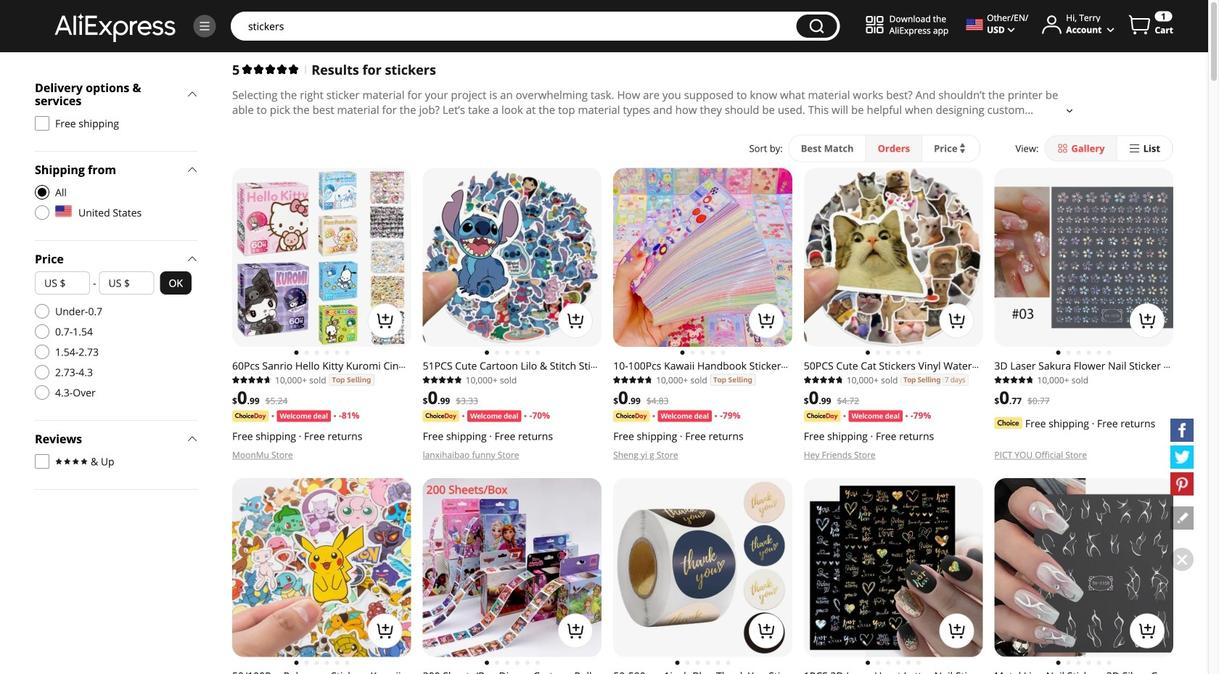 Task type: locate. For each thing, give the bounding box(es) containing it.
10-100pcs kawaii handbook stickers cartoon collage laser sticker diy decorative scrapbooking journals stationery school supplies image
[[613, 168, 792, 347]]

None button
[[797, 15, 837, 38]]

11l24uk image
[[35, 304, 49, 319], [35, 324, 49, 339]]

4ftxrwp image
[[35, 116, 49, 131]]

60pcs sanrio hello kitty kuromi cinnamoroll pochacco stickers for kids girls diy laptop phone diary cute cartoon sanrio sticker image
[[232, 168, 411, 347]]

4 11l24uk image from the top
[[35, 385, 49, 400]]

3d laser sakura flower nail sticker aurora decals glitter star butterfly floral adhesive sliders cherry blooming manicure image
[[995, 168, 1174, 347]]

2 11l24uk image from the top
[[35, 324, 49, 339]]

50/100pcs pokemon stickers kawaii pikachu skateboard bicycle guitar laptop kids waterproof stiker toys image
[[232, 478, 411, 657]]

50pcs cute cat stickers vinyl waterproof funny cats decals for water bottle laptop skateboard scrapbook luggage kids toys image
[[804, 168, 983, 347]]

200 sheets/box disney cartoon pull out stickers princess frozen mickey mouse minnie sticker girl boy teacher reward toys gift image
[[423, 478, 602, 657]]

1 11l24uk image from the top
[[35, 304, 49, 319]]

1 11l24uk image from the top
[[35, 205, 49, 220]]

11l24uk image
[[35, 205, 49, 220], [35, 345, 49, 359], [35, 365, 49, 380], [35, 385, 49, 400]]

1sqid_b image
[[198, 20, 211, 33]]

1 vertical spatial 11l24uk image
[[35, 324, 49, 339]]

3 11l24uk image from the top
[[35, 365, 49, 380]]

stickers text field
[[241, 19, 789, 33]]

0 vertical spatial 11l24uk image
[[35, 304, 49, 319]]



Task type: describe. For each thing, give the bounding box(es) containing it.
1pcs 3d laser heart letter nail sticker nail art decoration flower star nail accessories decal stickers nail supplies nail parts image
[[804, 478, 983, 657]]

4ftxrwp image
[[35, 454, 49, 469]]

2 11l24uk image from the top
[[35, 345, 49, 359]]

50-500pcs 1inch blue thank you stickers for envelope sealing labels stationery supplies handmade wedding gift decoration sticker image
[[613, 478, 792, 657]]

metal line nail stickers 3d silver gold thorns vine curve stripe lines tape swirl sliders manicure adhesive gel nail art decals image
[[995, 478, 1174, 657]]

51pcs  cute cartoon lilo & stitch stickers diy diary laptop luggage skateboard graffiti decals fun classic toy image
[[423, 168, 602, 347]]



Task type: vqa. For each thing, say whether or not it's contained in the screenshot.
bags text field
no



